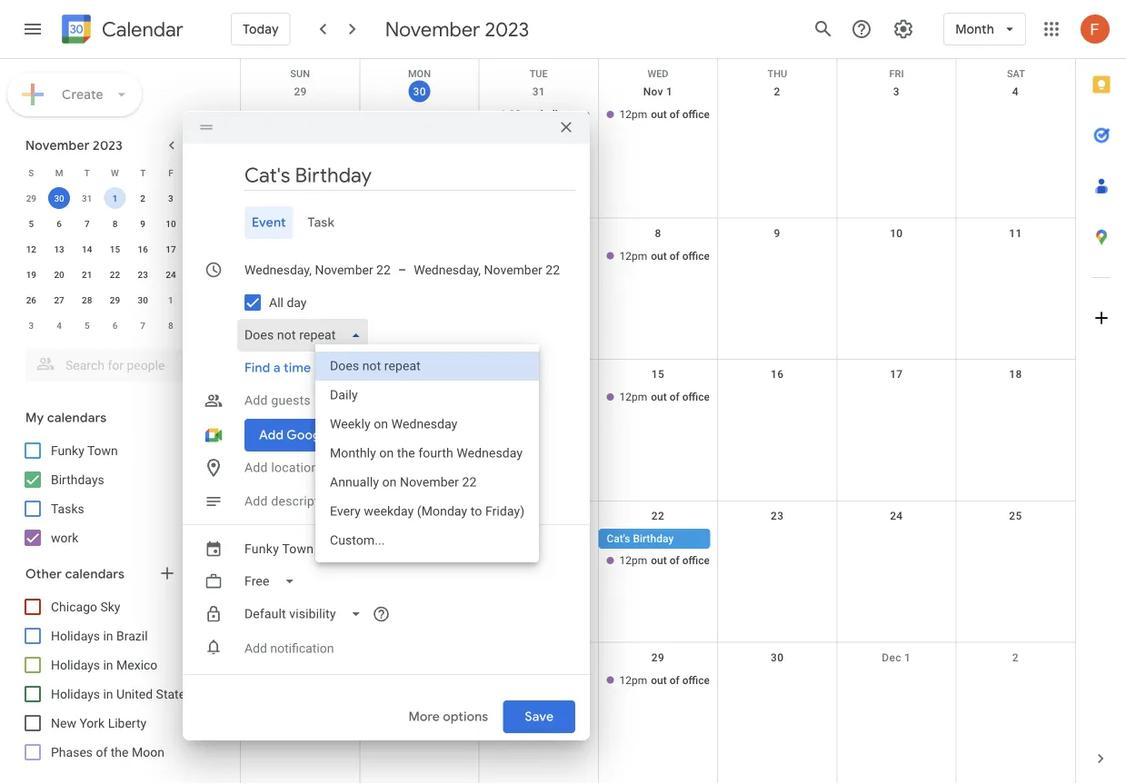 Task type: locate. For each thing, give the bounding box(es) containing it.
29
[[294, 85, 307, 98], [26, 193, 36, 204], [110, 295, 120, 305], [652, 651, 665, 664]]

4 out from the top
[[651, 554, 667, 567]]

0 vertical spatial 3
[[893, 85, 900, 98]]

0 horizontal spatial 12
[[26, 244, 36, 255]]

12pm for 29
[[620, 674, 647, 687]]

0 horizontal spatial 19
[[26, 269, 36, 280]]

14 inside row group
[[82, 244, 92, 255]]

2 12pm from the top
[[620, 250, 647, 262]]

28 element
[[76, 289, 98, 311]]

1 vertical spatial calendars
[[65, 566, 125, 583]]

2 inside grid
[[140, 193, 145, 204]]

12
[[26, 244, 36, 255], [294, 368, 307, 381]]

every weekday (monday to friday) option
[[315, 497, 539, 526]]

7
[[84, 218, 90, 229], [140, 320, 145, 331]]

0 vertical spatial 25
[[194, 269, 204, 280]]

19
[[26, 269, 36, 280], [294, 510, 307, 523]]

5 for sun
[[297, 227, 304, 240]]

14
[[82, 244, 92, 255], [532, 368, 545, 381]]

10 for november 2023
[[166, 218, 176, 229]]

calendars up "chicago sky"
[[65, 566, 125, 583]]

3 12pm out of office from the top
[[620, 391, 710, 404]]

21 inside grid
[[532, 510, 545, 523]]

liberty
[[108, 716, 146, 731]]

add inside add notification button
[[245, 641, 267, 656]]

notification
[[270, 641, 334, 656]]

funky up birthdays
[[51, 443, 84, 458]]

of
[[670, 108, 680, 121], [670, 250, 680, 262], [670, 391, 680, 404], [670, 554, 680, 567], [670, 674, 680, 687], [96, 745, 108, 760]]

6
[[57, 218, 62, 229], [112, 320, 118, 331]]

8 inside grid
[[655, 227, 661, 240]]

26
[[26, 295, 36, 305], [294, 651, 307, 664]]

1 horizontal spatial 6
[[112, 320, 118, 331]]

holidays down chicago
[[51, 629, 100, 644]]

0 horizontal spatial 5
[[29, 218, 34, 229]]

15
[[110, 244, 120, 255], [652, 368, 665, 381]]

2 add from the top
[[245, 460, 268, 475]]

5 left the task
[[297, 227, 304, 240]]

add left location
[[245, 460, 268, 475]]

14 element
[[76, 238, 98, 260]]

december 5 element
[[76, 315, 98, 336]]

funky down add description or
[[245, 541, 279, 556]]

day
[[287, 295, 307, 310]]

Search for people text field
[[36, 349, 196, 382]]

4 12pm from the top
[[620, 554, 647, 567]]

0 vertical spatial 23
[[138, 269, 148, 280]]

2 horizontal spatial 5
[[297, 227, 304, 240]]

1 holidays from the top
[[51, 629, 100, 644]]

20 up 27
[[54, 269, 64, 280]]

row group
[[17, 185, 213, 338]]

2 vertical spatial 2
[[1013, 651, 1019, 664]]

1 vertical spatial 2
[[140, 193, 145, 204]]

1 horizontal spatial 19
[[294, 510, 307, 523]]

13 up add guests dropdown button
[[413, 368, 426, 381]]

1 vertical spatial 6
[[112, 320, 118, 331]]

calendars
[[47, 410, 107, 426], [65, 566, 125, 583]]

10 element
[[160, 213, 182, 235]]

1 vertical spatial 24
[[890, 510, 903, 523]]

1 horizontal spatial 15
[[652, 368, 665, 381]]

2 horizontal spatial 8
[[655, 227, 661, 240]]

0 horizontal spatial november
[[25, 137, 90, 154]]

task
[[308, 215, 335, 231]]

time
[[284, 360, 311, 376]]

1 office from the top
[[683, 108, 710, 121]]

cat's
[[607, 533, 630, 545]]

in left mexico
[[103, 658, 113, 673]]

in left united
[[103, 687, 113, 702]]

0 horizontal spatial funky
[[51, 443, 84, 458]]

24
[[166, 269, 176, 280], [890, 510, 903, 523]]

17 inside grid
[[890, 368, 903, 381]]

1 vertical spatial 25
[[1009, 510, 1022, 523]]

22 up cat's birthday button
[[652, 510, 665, 523]]

0 horizontal spatial 4
[[57, 320, 62, 331]]

0 horizontal spatial 13
[[54, 244, 64, 255]]

1 vertical spatial in
[[103, 658, 113, 673]]

add notification button
[[237, 627, 341, 671]]

add for add guests
[[245, 393, 268, 408]]

other
[[25, 566, 62, 583]]

find a time button
[[237, 352, 318, 385]]

0 vertical spatial 4
[[1013, 85, 1019, 98]]

1 vertical spatial 20
[[413, 510, 426, 523]]

funky inside my calendars list
[[51, 443, 84, 458]]

3 holidays from the top
[[51, 687, 100, 702]]

2 office from the top
[[683, 250, 710, 262]]

cell
[[241, 105, 360, 126], [360, 105, 479, 126], [718, 105, 837, 126], [837, 105, 956, 126], [956, 105, 1075, 126], [241, 246, 360, 268], [360, 246, 479, 268], [479, 246, 599, 268], [837, 246, 956, 268], [956, 246, 1075, 268], [185, 287, 213, 313], [185, 313, 213, 338], [241, 387, 360, 409], [479, 387, 599, 409], [718, 387, 837, 409], [837, 387, 956, 409], [956, 387, 1075, 409], [241, 529, 360, 573], [360, 529, 479, 573], [479, 529, 599, 573], [599, 529, 718, 573], [837, 529, 956, 573], [956, 529, 1075, 573], [241, 670, 360, 692], [360, 670, 479, 692], [479, 670, 599, 692], [837, 670, 956, 692], [956, 670, 1075, 692]]

description
[[271, 494, 337, 509]]

0 horizontal spatial 2023
[[93, 137, 123, 154]]

1 down 'w'
[[112, 193, 118, 204]]

12 right a
[[294, 368, 307, 381]]

1 horizontal spatial 7
[[140, 320, 145, 331]]

20 up 'custom...' option
[[413, 510, 426, 523]]

2 out from the top
[[651, 250, 667, 262]]

0 vertical spatial funky town
[[51, 443, 118, 458]]

1 vertical spatial 23
[[771, 510, 784, 523]]

wed
[[648, 68, 669, 80]]

november 2023 up m
[[25, 137, 123, 154]]

t
[[84, 167, 90, 178], [140, 167, 146, 178]]

5
[[29, 218, 34, 229], [297, 227, 304, 240], [84, 320, 90, 331]]

1 vertical spatial 14
[[532, 368, 545, 381]]

1 horizontal spatial t
[[140, 167, 146, 178]]

tab list right 18
[[1076, 59, 1126, 734]]

8
[[112, 218, 118, 229], [655, 227, 661, 240], [168, 320, 173, 331]]

0 vertical spatial november 2023
[[385, 16, 529, 42]]

0 vertical spatial 7
[[84, 218, 90, 229]]

2023 up 1:30pm on the left of the page
[[485, 16, 529, 42]]

1 horizontal spatial 4
[[1013, 85, 1019, 98]]

0 vertical spatial 2
[[774, 85, 781, 98]]

holidays up new
[[51, 687, 100, 702]]

1 horizontal spatial 25
[[1009, 510, 1022, 523]]

0 vertical spatial town
[[87, 443, 118, 458]]

calendars for my calendars
[[47, 410, 107, 426]]

4 down sat
[[1013, 85, 1019, 98]]

5 12pm out of office from the top
[[620, 674, 710, 687]]

november 2023 up "mon"
[[385, 16, 529, 42]]

19 element
[[20, 264, 42, 285]]

0 horizontal spatial 22
[[110, 269, 120, 280]]

phases
[[51, 745, 93, 760]]

of inside row
[[670, 108, 680, 121]]

0 vertical spatial 13
[[54, 244, 64, 255]]

office for nov 1
[[683, 108, 710, 121]]

1 vertical spatial 4
[[57, 320, 62, 331]]

mexico
[[116, 658, 158, 673]]

holidays
[[51, 629, 100, 644], [51, 658, 100, 673], [51, 687, 100, 702]]

0 vertical spatial 16
[[138, 244, 148, 255]]

31 inside november 2023 grid
[[82, 193, 92, 204]]

1 horizontal spatial tab list
[[1076, 59, 1126, 734]]

9
[[140, 218, 145, 229], [774, 227, 781, 240]]

1 horizontal spatial november 2023
[[385, 16, 529, 42]]

15 inside november 2023 grid
[[110, 244, 120, 255]]

0 horizontal spatial town
[[87, 443, 118, 458]]

9 inside row group
[[140, 218, 145, 229]]

5 12pm from the top
[[620, 674, 647, 687]]

holidays down the holidays in brazil
[[51, 658, 100, 673]]

0 horizontal spatial 21
[[82, 269, 92, 280]]

2 holidays from the top
[[51, 658, 100, 673]]

add for add notification
[[245, 641, 267, 656]]

sun
[[290, 68, 310, 80]]

19 down 12 element
[[26, 269, 36, 280]]

6 up '13' element
[[57, 218, 62, 229]]

12 inside november 2023 grid
[[26, 244, 36, 255]]

0 vertical spatial holidays
[[51, 629, 100, 644]]

18
[[1009, 368, 1022, 381]]

new york liberty
[[51, 716, 146, 731]]

town down add description or
[[282, 541, 314, 556]]

7 down 30 element
[[140, 320, 145, 331]]

funky
[[51, 443, 84, 458], [245, 541, 279, 556]]

1 vertical spatial 16
[[771, 368, 784, 381]]

22 element
[[104, 264, 126, 285]]

1 vertical spatial funky town
[[245, 541, 314, 556]]

5 out from the top
[[651, 674, 667, 687]]

30
[[413, 85, 426, 98], [54, 193, 64, 204], [138, 295, 148, 305], [771, 651, 784, 664]]

12pm inside cell
[[620, 554, 647, 567]]

calendars right my
[[47, 410, 107, 426]]

0 vertical spatial funky
[[51, 443, 84, 458]]

create
[[62, 86, 104, 103]]

funky town
[[51, 443, 118, 458], [245, 541, 314, 556]]

1 vertical spatial holidays
[[51, 658, 100, 673]]

1
[[666, 85, 673, 98], [112, 193, 118, 204], [168, 295, 173, 305], [905, 651, 911, 664]]

2 vertical spatial 3
[[29, 320, 34, 331]]

None field
[[237, 319, 376, 352], [237, 565, 310, 598], [237, 598, 376, 631], [237, 319, 376, 352], [237, 565, 310, 598], [237, 598, 376, 631]]

add inside add guests dropdown button
[[245, 393, 268, 408]]

3 down fri
[[893, 85, 900, 98]]

2 vertical spatial in
[[103, 687, 113, 702]]

1 horizontal spatial november
[[385, 16, 480, 42]]

6 inside december 6 'element'
[[112, 320, 118, 331]]

1 horizontal spatial 3
[[168, 193, 173, 204]]

0 vertical spatial 22
[[110, 269, 120, 280]]

1 12pm out of office from the top
[[620, 108, 710, 121]]

1 horizontal spatial 24
[[890, 510, 903, 523]]

3 inside grid
[[893, 85, 900, 98]]

12pm out of office for 8
[[620, 250, 710, 262]]

2
[[774, 85, 781, 98], [140, 193, 145, 204], [1013, 651, 1019, 664]]

1 vertical spatial 7
[[140, 320, 145, 331]]

End date text field
[[414, 259, 560, 281]]

settings menu image
[[893, 18, 915, 40]]

november up "mon"
[[385, 16, 480, 42]]

in
[[103, 629, 113, 644], [103, 658, 113, 673], [103, 687, 113, 702]]

26 inside november 2023 grid
[[26, 295, 36, 305]]

–
[[398, 263, 407, 278]]

t up october 31 element
[[84, 167, 90, 178]]

1 vertical spatial 31
[[82, 193, 92, 204]]

0 horizontal spatial november 2023
[[25, 137, 123, 154]]

3 down f
[[168, 193, 173, 204]]

0 vertical spatial 12
[[26, 244, 36, 255]]

1 add from the top
[[245, 393, 268, 408]]

0 horizontal spatial 24
[[166, 269, 176, 280]]

4 add from the top
[[245, 641, 267, 656]]

calendars inside "my calendars" "dropdown button"
[[47, 410, 107, 426]]

4 12pm out of office from the top
[[620, 554, 710, 567]]

grid
[[240, 59, 1076, 785]]

20
[[54, 269, 64, 280], [413, 510, 426, 523]]

24 element
[[160, 264, 182, 285]]

3 down 26 element
[[29, 320, 34, 331]]

1 cell
[[101, 185, 129, 211]]

30 inside 'element'
[[54, 193, 64, 204]]

17 inside november 2023 grid
[[166, 244, 176, 255]]

add for add location
[[245, 460, 268, 475]]

tab list
[[1076, 59, 1126, 734], [197, 206, 575, 239]]

0 vertical spatial 17
[[166, 244, 176, 255]]

1 right nov
[[666, 85, 673, 98]]

add left "notification"
[[245, 641, 267, 656]]

0 vertical spatial 15
[[110, 244, 120, 255]]

0 vertical spatial calendars
[[47, 410, 107, 426]]

3 in from the top
[[103, 687, 113, 702]]

add down add location
[[245, 494, 268, 509]]

0 horizontal spatial 26
[[26, 295, 36, 305]]

1 vertical spatial 13
[[413, 368, 426, 381]]

12pm inside row
[[620, 108, 647, 121]]

1 horizontal spatial 8
[[168, 320, 173, 331]]

25 inside grid
[[1009, 510, 1022, 523]]

0 horizontal spatial 25
[[194, 269, 204, 280]]

31 right 30 cell at left top
[[82, 193, 92, 204]]

13
[[54, 244, 64, 255], [413, 368, 426, 381]]

work
[[51, 530, 78, 545]]

find a time
[[245, 360, 311, 376]]

3 add from the top
[[245, 494, 268, 509]]

0 horizontal spatial 9
[[140, 218, 145, 229]]

16
[[138, 244, 148, 255], [771, 368, 784, 381]]

None search field
[[0, 342, 225, 382]]

1 vertical spatial 12
[[294, 368, 307, 381]]

1 in from the top
[[103, 629, 113, 644]]

s
[[28, 167, 34, 178]]

1 horizontal spatial funky
[[245, 541, 279, 556]]

1 horizontal spatial 16
[[771, 368, 784, 381]]

25
[[194, 269, 204, 280], [1009, 510, 1022, 523]]

1 horizontal spatial 26
[[294, 651, 307, 664]]

1 out from the top
[[651, 108, 667, 121]]

out for 29
[[651, 674, 667, 687]]

5 down 28 element
[[84, 320, 90, 331]]

22 down 15 element
[[110, 269, 120, 280]]

out
[[651, 108, 667, 121], [651, 250, 667, 262], [651, 391, 667, 404], [651, 554, 667, 567], [651, 674, 667, 687]]

states
[[156, 687, 192, 702]]

3
[[893, 85, 900, 98], [168, 193, 173, 204], [29, 320, 34, 331]]

office inside row
[[683, 108, 710, 121]]

add down find at the top left
[[245, 393, 268, 408]]

2 in from the top
[[103, 658, 113, 673]]

1 vertical spatial 3
[[168, 193, 173, 204]]

office
[[683, 108, 710, 121], [683, 250, 710, 262], [683, 391, 710, 404], [683, 554, 710, 567], [683, 674, 710, 687]]

24 inside grid
[[890, 510, 903, 523]]

find
[[245, 360, 270, 376]]

1 horizontal spatial 31
[[532, 85, 545, 98]]

0 vertical spatial 14
[[82, 244, 92, 255]]

31 down the "tue"
[[532, 85, 545, 98]]

5 inside grid
[[297, 227, 304, 240]]

november
[[385, 16, 480, 42], [25, 137, 90, 154]]

funky town up birthdays
[[51, 443, 118, 458]]

8 for november 2023
[[112, 218, 118, 229]]

in for mexico
[[103, 658, 113, 673]]

8 for sun
[[655, 227, 661, 240]]

birthday
[[633, 533, 674, 545]]

28
[[82, 295, 92, 305]]

0 vertical spatial in
[[103, 629, 113, 644]]

12 element
[[20, 238, 42, 260]]

row containing 29
[[17, 185, 213, 211]]

10 inside november 2023 grid
[[166, 218, 176, 229]]

6 down 29 element
[[112, 320, 118, 331]]

1 vertical spatial town
[[282, 541, 314, 556]]

row containing 30
[[241, 77, 1076, 219]]

0 horizontal spatial 20
[[54, 269, 64, 280]]

4 down 27 element
[[57, 320, 62, 331]]

27 element
[[48, 289, 70, 311]]

29 element
[[104, 289, 126, 311]]

2023 up 'w'
[[93, 137, 123, 154]]

m
[[55, 167, 63, 178]]

4
[[1013, 85, 1019, 98], [57, 320, 62, 331]]

0 horizontal spatial 23
[[138, 269, 148, 280]]

12pm out of office for nov 1
[[620, 108, 710, 121]]

Add title and time text field
[[245, 162, 575, 189]]

1 horizontal spatial 23
[[771, 510, 784, 523]]

november up m
[[25, 137, 90, 154]]

0 horizontal spatial 2
[[140, 193, 145, 204]]

funky town inside my calendars list
[[51, 443, 118, 458]]

out for nov 1
[[651, 108, 667, 121]]

16 inside grid
[[771, 368, 784, 381]]

2023
[[485, 16, 529, 42], [93, 137, 123, 154]]

office for 29
[[683, 674, 710, 687]]

1 vertical spatial november 2023
[[25, 137, 123, 154]]

1 vertical spatial 19
[[294, 510, 307, 523]]

all
[[269, 295, 284, 310]]

or
[[340, 494, 352, 509]]

4 office from the top
[[683, 554, 710, 567]]

5 down 'october 29' element
[[29, 218, 34, 229]]

december 1 element
[[160, 289, 182, 311]]

calendars inside "other calendars" dropdown button
[[65, 566, 125, 583]]

17
[[166, 244, 176, 255], [890, 368, 903, 381]]

in for brazil
[[103, 629, 113, 644]]

12 up 19 element
[[26, 244, 36, 255]]

united
[[116, 687, 153, 702]]

0 horizontal spatial tab list
[[197, 206, 575, 239]]

town down "my calendars" "dropdown button"
[[87, 443, 118, 458]]

t left f
[[140, 167, 146, 178]]

1 vertical spatial november
[[25, 137, 90, 154]]

add notification
[[245, 641, 334, 656]]

20 inside grid
[[54, 269, 64, 280]]

1 horizontal spatial 9
[[774, 227, 781, 240]]

12 inside grid
[[294, 368, 307, 381]]

0 horizontal spatial 7
[[84, 218, 90, 229]]

15 element
[[104, 238, 126, 260]]

row containing s
[[17, 160, 213, 185]]

9 inside grid
[[774, 227, 781, 240]]

4 inside row group
[[57, 320, 62, 331]]

12pm out of office
[[620, 108, 710, 121], [620, 250, 710, 262], [620, 391, 710, 404], [620, 554, 710, 567], [620, 674, 710, 687]]

of inside "other calendars" list
[[96, 745, 108, 760]]

5 office from the top
[[683, 674, 710, 687]]

12pm out of office for 29
[[620, 674, 710, 687]]

row
[[241, 59, 1076, 80], [241, 77, 1076, 219], [17, 160, 213, 185], [17, 185, 213, 211], [17, 211, 213, 236], [241, 219, 1076, 360], [17, 236, 213, 262], [17, 262, 213, 287], [17, 287, 213, 313], [17, 313, 213, 338], [241, 360, 1076, 502], [241, 502, 1076, 643], [241, 643, 1076, 785]]

1 vertical spatial 22
[[652, 510, 665, 523]]

1 horizontal spatial funky town
[[245, 541, 314, 556]]

cell containing cat's birthday
[[599, 529, 718, 573]]

12pm
[[620, 108, 647, 121], [620, 250, 647, 262], [620, 391, 647, 404], [620, 554, 647, 567], [620, 674, 647, 687]]

office inside cell
[[683, 554, 710, 567]]

2 12pm out of office from the top
[[620, 250, 710, 262]]

1 horizontal spatial 12
[[294, 368, 307, 381]]

19 down add description or
[[294, 510, 307, 523]]

1 horizontal spatial 10
[[890, 227, 903, 240]]

my calendars button
[[4, 404, 225, 433]]

1 12pm from the top
[[620, 108, 647, 121]]

7 inside row
[[140, 320, 145, 331]]

in left brazil
[[103, 629, 113, 644]]

grid containing 30
[[240, 59, 1076, 785]]

1 horizontal spatial 14
[[532, 368, 545, 381]]

tab list up to element
[[197, 206, 575, 239]]

november 2023
[[385, 16, 529, 42], [25, 137, 123, 154]]

row containing 3
[[17, 313, 213, 338]]

holidays in brazil
[[51, 629, 148, 644]]

today
[[243, 21, 279, 37]]

2 vertical spatial holidays
[[51, 687, 100, 702]]

december 6 element
[[104, 315, 126, 336]]

0 vertical spatial 24
[[166, 269, 176, 280]]

today button
[[231, 7, 291, 51]]

add guests
[[245, 393, 311, 408]]

13 up the 20 element
[[54, 244, 64, 255]]

10
[[166, 218, 176, 229], [890, 227, 903, 240]]

funky town down add description or
[[245, 541, 314, 556]]

0 horizontal spatial 31
[[82, 193, 92, 204]]

7 down october 31 element
[[84, 218, 90, 229]]

december 4 element
[[48, 315, 70, 336]]

town inside my calendars list
[[87, 443, 118, 458]]

add
[[245, 393, 268, 408], [245, 460, 268, 475], [245, 494, 268, 509], [245, 641, 267, 656]]

december 3 element
[[20, 315, 42, 336]]

november 2023 grid
[[17, 160, 213, 338]]



Task type: describe. For each thing, give the bounding box(es) containing it.
cat's birthday
[[607, 533, 674, 545]]

25 inside november 2023 grid
[[194, 269, 204, 280]]

13 inside grid
[[413, 368, 426, 381]]

1 horizontal spatial 5
[[84, 320, 90, 331]]

1 horizontal spatial 2
[[774, 85, 781, 98]]

30 cell
[[45, 185, 73, 211]]

26 for dec 1
[[294, 651, 307, 664]]

holidays in united states
[[51, 687, 192, 702]]

tue
[[530, 68, 548, 80]]

3 out from the top
[[651, 391, 667, 404]]

add location
[[245, 460, 319, 475]]

1 inside cell
[[112, 193, 118, 204]]

5 for november 2023
[[29, 218, 34, 229]]

25 element
[[188, 264, 210, 285]]

to element
[[398, 263, 407, 278]]

december 7 element
[[132, 315, 154, 336]]

1 vertical spatial 2023
[[93, 137, 123, 154]]

out for 8
[[651, 250, 667, 262]]

9 for sun
[[774, 227, 781, 240]]

holidays for holidays in brazil
[[51, 629, 100, 644]]

october 31 element
[[76, 187, 98, 209]]

add guests button
[[237, 385, 575, 417]]

22 inside row group
[[110, 269, 120, 280]]

2 horizontal spatial 2
[[1013, 651, 1019, 664]]

new
[[51, 716, 76, 731]]

create button
[[7, 73, 142, 116]]

sky
[[100, 600, 120, 615]]

dec 1
[[882, 651, 911, 664]]

calendar heading
[[98, 17, 184, 42]]

monthly on the fourth wednesday option
[[315, 439, 539, 468]]

19 inside november 2023 grid
[[26, 269, 36, 280]]

birthdays
[[51, 472, 104, 487]]

other calendars button
[[4, 560, 225, 589]]

24 inside row group
[[166, 269, 176, 280]]

nov
[[643, 85, 664, 98]]

14 inside grid
[[532, 368, 545, 381]]

12pm for 8
[[620, 250, 647, 262]]

event button
[[245, 206, 293, 239]]

weekly on wednesday option
[[315, 410, 539, 439]]

add other calendars image
[[158, 565, 176, 583]]

office for 8
[[683, 250, 710, 262]]

all day
[[269, 295, 307, 310]]

26 element
[[20, 289, 42, 311]]

holidays in mexico
[[51, 658, 158, 673]]

add description or
[[245, 494, 356, 509]]

guests
[[271, 393, 311, 408]]

my calendars list
[[4, 436, 225, 553]]

0 vertical spatial 2023
[[485, 16, 529, 42]]

add for add description or
[[245, 494, 268, 509]]

f
[[168, 167, 173, 178]]

0 horizontal spatial 3
[[29, 320, 34, 331]]

1:30pm
[[500, 108, 537, 121]]

22 inside grid
[[652, 510, 665, 523]]

23 inside grid
[[771, 510, 784, 523]]

phases of the moon
[[51, 745, 164, 760]]

21 element
[[76, 264, 98, 285]]

calendar
[[102, 17, 184, 42]]

1 up december 8 'element'
[[168, 295, 173, 305]]

16 element
[[132, 238, 154, 260]]

thu
[[768, 68, 787, 80]]

3 office from the top
[[683, 391, 710, 404]]

27
[[54, 295, 64, 305]]

13 inside november 2023 grid
[[54, 244, 64, 255]]

8 inside december 8 'element'
[[168, 320, 173, 331]]

the
[[111, 745, 129, 760]]

fri
[[890, 68, 904, 80]]

daily option
[[315, 381, 539, 410]]

1:30pm button
[[483, 105, 591, 125]]

3 12pm from the top
[[620, 391, 647, 404]]

31 inside grid
[[532, 85, 545, 98]]

1 horizontal spatial town
[[282, 541, 314, 556]]

annually on november 22 option
[[315, 468, 539, 497]]

11
[[1009, 227, 1022, 240]]

2 t from the left
[[140, 167, 146, 178]]

other calendars list
[[4, 593, 225, 767]]

york
[[79, 716, 105, 731]]

custom... option
[[315, 526, 539, 555]]

of inside cell
[[670, 554, 680, 567]]

december 8 element
[[160, 315, 182, 336]]

15 inside grid
[[652, 368, 665, 381]]

20 element
[[48, 264, 70, 285]]

10 for sun
[[890, 227, 903, 240]]

23 element
[[132, 264, 154, 285]]

nov 1
[[643, 85, 673, 98]]

out inside cell
[[651, 554, 667, 567]]

october 30, today element
[[48, 187, 70, 209]]

my
[[25, 410, 44, 426]]

16 inside row group
[[138, 244, 148, 255]]

mon
[[408, 68, 431, 80]]

23 inside grid
[[138, 269, 148, 280]]

Start date text field
[[245, 259, 391, 281]]

october 29 element
[[20, 187, 42, 209]]

main drawer image
[[22, 18, 44, 40]]

calendars for other calendars
[[65, 566, 125, 583]]

30 element
[[132, 289, 154, 311]]

13 element
[[48, 238, 70, 260]]

event
[[252, 215, 286, 231]]

1 right the dec
[[905, 651, 911, 664]]

26 for 1
[[26, 295, 36, 305]]

holidays for holidays in mexico
[[51, 658, 100, 673]]

row containing sun
[[241, 59, 1076, 80]]

recurrence list box
[[315, 345, 539, 563]]

cat's birthday button
[[599, 529, 711, 549]]

4 inside grid
[[1013, 85, 1019, 98]]

month
[[956, 21, 995, 37]]

20 inside grid
[[413, 510, 426, 523]]

tab list containing event
[[197, 206, 575, 239]]

tasks
[[51, 501, 84, 516]]

holidays for holidays in united states
[[51, 687, 100, 702]]

chicago sky
[[51, 600, 120, 615]]

chicago
[[51, 600, 97, 615]]

row group containing 29
[[17, 185, 213, 338]]

month button
[[944, 7, 1026, 51]]

task button
[[301, 206, 342, 239]]

my calendars
[[25, 410, 107, 426]]

1 vertical spatial funky
[[245, 541, 279, 556]]

calendar color, event color image
[[350, 533, 390, 565]]

a
[[274, 360, 281, 376]]

w
[[111, 167, 119, 178]]

brazil
[[116, 629, 148, 644]]

sat
[[1007, 68, 1025, 80]]

21 inside "element"
[[82, 269, 92, 280]]

17 element
[[160, 238, 182, 260]]

0 vertical spatial 6
[[57, 218, 62, 229]]

in for united
[[103, 687, 113, 702]]

location
[[271, 460, 319, 475]]

9 for november 2023
[[140, 218, 145, 229]]

other calendars
[[25, 566, 125, 583]]

moon
[[132, 745, 164, 760]]

does not repeat option
[[315, 352, 539, 381]]

12pm for nov 1
[[620, 108, 647, 121]]

1 t from the left
[[84, 167, 90, 178]]

dec
[[882, 651, 902, 664]]

calendar element
[[58, 11, 184, 51]]



Task type: vqa. For each thing, say whether or not it's contained in the screenshot.
calendars
yes



